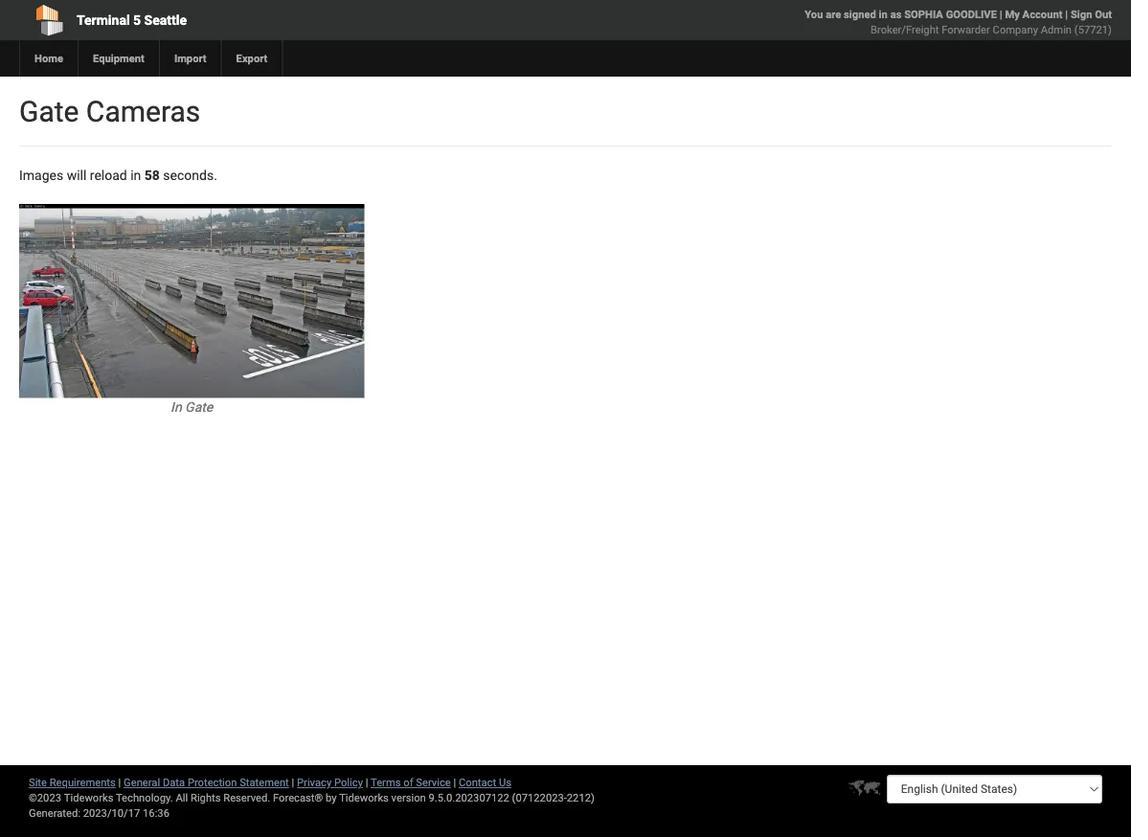 Task type: describe. For each thing, give the bounding box(es) containing it.
broker/freight
[[871, 23, 939, 36]]

sign out link
[[1071, 8, 1112, 21]]

contact
[[459, 776, 496, 789]]

seattle
[[144, 12, 187, 28]]

as
[[890, 8, 902, 21]]

terminal 5 seattle link
[[19, 0, 458, 40]]

terms
[[371, 776, 401, 789]]

tideworks
[[339, 792, 389, 804]]

(57721)
[[1075, 23, 1112, 36]]

terminal 5 seattle
[[77, 12, 187, 28]]

protection
[[188, 776, 237, 789]]

admin
[[1041, 23, 1072, 36]]

of
[[404, 776, 413, 789]]

| left general
[[118, 776, 121, 789]]

0 vertical spatial gate
[[19, 94, 79, 128]]

reserved.
[[223, 792, 270, 804]]

export
[[236, 52, 268, 65]]

general
[[124, 776, 160, 789]]

home link
[[19, 40, 78, 77]]

16:36
[[143, 807, 169, 819]]

import link
[[159, 40, 221, 77]]

images will reload in 58 seconds.
[[19, 167, 217, 183]]

privacy policy link
[[297, 776, 363, 789]]

2023/10/17
[[83, 807, 140, 819]]

reload
[[90, 167, 127, 183]]

company
[[993, 23, 1038, 36]]

generated:
[[29, 807, 80, 819]]

equipment link
[[78, 40, 159, 77]]

| left sign
[[1065, 8, 1068, 21]]

are
[[826, 8, 841, 21]]

seconds.
[[163, 167, 217, 183]]

account
[[1023, 8, 1063, 21]]

by
[[326, 792, 337, 804]]

forwarder
[[942, 23, 990, 36]]

in gate image
[[19, 204, 364, 398]]

service
[[416, 776, 451, 789]]

58
[[144, 167, 160, 183]]

site requirements link
[[29, 776, 116, 789]]

general data protection statement link
[[124, 776, 289, 789]]

rights
[[191, 792, 221, 804]]

site requirements | general data protection statement | privacy policy | terms of service | contact us ©2023 tideworks technology. all rights reserved. forecast® by tideworks version 9.5.0.202307122 (07122023-2212) generated: 2023/10/17 16:36
[[29, 776, 595, 819]]



Task type: vqa. For each thing, say whether or not it's contained in the screenshot.
the left in
yes



Task type: locate. For each thing, give the bounding box(es) containing it.
you
[[805, 8, 823, 21]]

1 vertical spatial gate
[[185, 400, 213, 415]]

0 vertical spatial in
[[879, 8, 888, 21]]

you are signed in as sophia goodlive | my account | sign out broker/freight forwarder company admin (57721)
[[805, 8, 1112, 36]]

data
[[163, 776, 185, 789]]

gate cameras
[[19, 94, 200, 128]]

1 vertical spatial in
[[130, 167, 141, 183]]

terms of service link
[[371, 776, 451, 789]]

| left my
[[1000, 8, 1003, 21]]

policy
[[334, 776, 363, 789]]

in for reload
[[130, 167, 141, 183]]

terminal
[[77, 12, 130, 28]]

gate right the in in the left top of the page
[[185, 400, 213, 415]]

in gate
[[171, 400, 213, 415]]

2212)
[[567, 792, 595, 804]]

5
[[133, 12, 141, 28]]

| up forecast® at the bottom of page
[[292, 776, 294, 789]]

version
[[391, 792, 426, 804]]

sign
[[1071, 8, 1092, 21]]

images
[[19, 167, 63, 183]]

| up 9.5.0.202307122
[[454, 776, 456, 789]]

requirements
[[50, 776, 116, 789]]

in inside you are signed in as sophia goodlive | my account | sign out broker/freight forwarder company admin (57721)
[[879, 8, 888, 21]]

9.5.0.202307122
[[429, 792, 509, 804]]

cameras
[[86, 94, 200, 128]]

statement
[[240, 776, 289, 789]]

gate down home
[[19, 94, 79, 128]]

us
[[499, 776, 511, 789]]

out
[[1095, 8, 1112, 21]]

my account link
[[1005, 8, 1063, 21]]

gate
[[19, 94, 79, 128], [185, 400, 213, 415]]

home
[[34, 52, 63, 65]]

0 horizontal spatial gate
[[19, 94, 79, 128]]

will
[[67, 167, 87, 183]]

equipment
[[93, 52, 145, 65]]

signed
[[844, 8, 876, 21]]

privacy
[[297, 776, 332, 789]]

all
[[176, 792, 188, 804]]

1 horizontal spatial in
[[879, 8, 888, 21]]

0 horizontal spatial in
[[130, 167, 141, 183]]

in left the as
[[879, 8, 888, 21]]

export link
[[221, 40, 282, 77]]

in
[[879, 8, 888, 21], [130, 167, 141, 183]]

goodlive
[[946, 8, 997, 21]]

|
[[1000, 8, 1003, 21], [1065, 8, 1068, 21], [118, 776, 121, 789], [292, 776, 294, 789], [366, 776, 368, 789], [454, 776, 456, 789]]

in for signed
[[879, 8, 888, 21]]

(07122023-
[[512, 792, 567, 804]]

forecast®
[[273, 792, 323, 804]]

©2023 tideworks
[[29, 792, 113, 804]]

in left 58
[[130, 167, 141, 183]]

in
[[171, 400, 182, 415]]

sophia
[[904, 8, 943, 21]]

import
[[174, 52, 207, 65]]

1 horizontal spatial gate
[[185, 400, 213, 415]]

my
[[1005, 8, 1020, 21]]

| up 'tideworks'
[[366, 776, 368, 789]]

contact us link
[[459, 776, 511, 789]]

technology.
[[116, 792, 173, 804]]

site
[[29, 776, 47, 789]]



